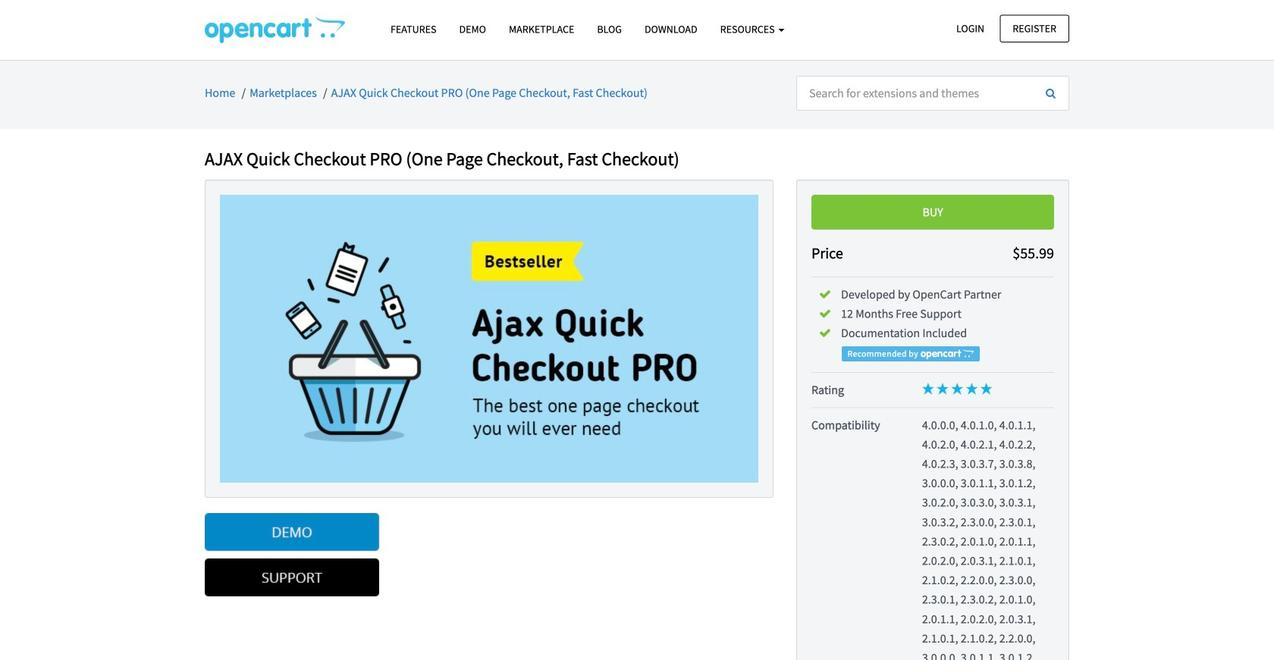 Task type: describe. For each thing, give the bounding box(es) containing it.
2 star light image from the left
[[951, 383, 964, 395]]

ajax quick checkout pro (one page checkout, fast checkout) image
[[220, 195, 759, 483]]

Search for extensions and themes text field
[[796, 76, 1034, 111]]

2 star light image from the left
[[981, 383, 993, 395]]



Task type: locate. For each thing, give the bounding box(es) containing it.
1 star light image from the left
[[922, 383, 934, 395]]

1 horizontal spatial star light image
[[981, 383, 993, 395]]

star light image
[[922, 383, 934, 395], [981, 383, 993, 395]]

opencart - ajax quick checkout pro (one page checkout, fast checkout) image
[[205, 16, 345, 43]]

search image
[[1046, 88, 1056, 98]]

0 horizontal spatial star light image
[[922, 383, 934, 395]]

1 star light image from the left
[[937, 383, 949, 395]]

3 star light image from the left
[[966, 383, 978, 395]]

2 horizontal spatial star light image
[[966, 383, 978, 395]]

0 horizontal spatial star light image
[[937, 383, 949, 395]]

1 horizontal spatial star light image
[[951, 383, 964, 395]]

star light image
[[937, 383, 949, 395], [951, 383, 964, 395], [966, 383, 978, 395]]



Task type: vqa. For each thing, say whether or not it's contained in the screenshot.
READY
no



